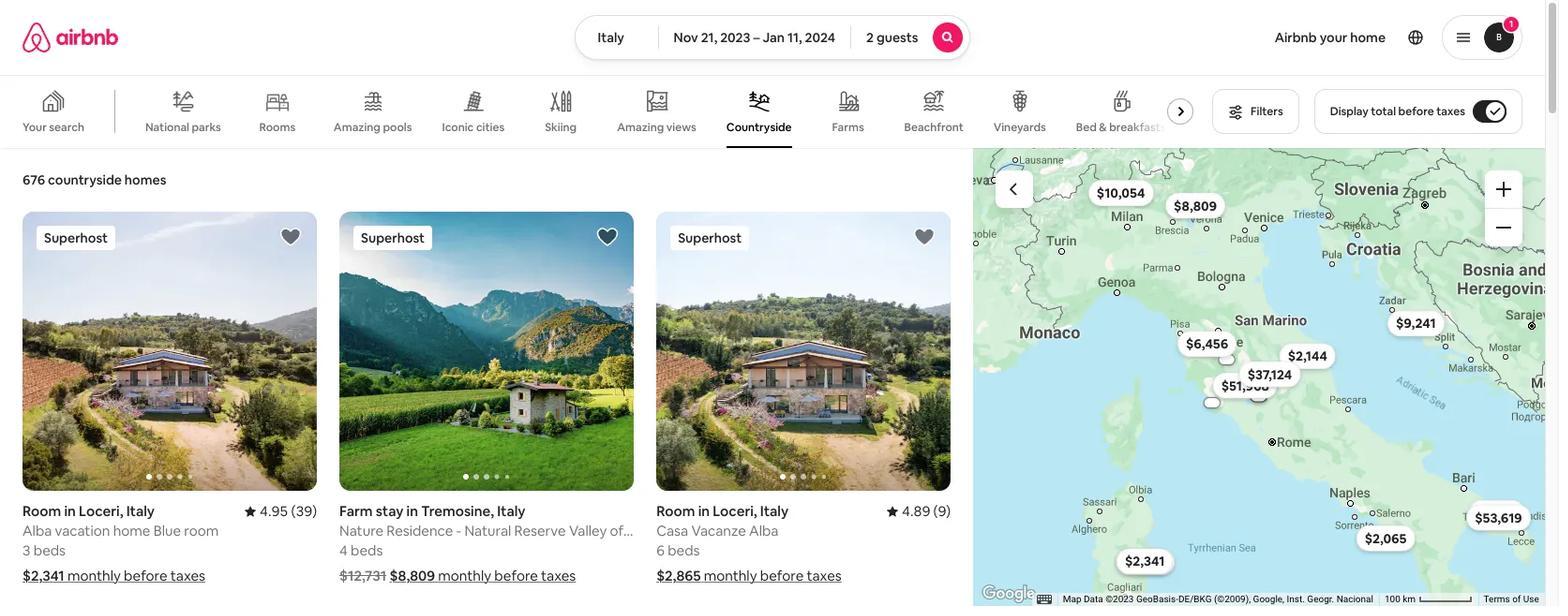 Task type: describe. For each thing, give the bounding box(es) containing it.
home inside the profile element
[[1351, 29, 1386, 46]]

$51,968
[[1222, 377, 1270, 394]]

geogr.
[[1308, 595, 1335, 605]]

2 guests button
[[851, 15, 971, 60]]

$37,124 button
[[1240, 361, 1301, 387]]

4.89 (9)
[[902, 503, 951, 521]]

room in loceri, italy casa vacanze alba 6 beds $2,865 monthly before taxes
[[657, 503, 842, 586]]

alba inside room in loceri, italy alba vacation home blue room 3 beds $2,341 monthly before taxes
[[23, 523, 52, 541]]

national parks
[[145, 120, 221, 135]]

vineyards
[[994, 120, 1047, 135]]

$2,341 button
[[1117, 549, 1174, 575]]

google map
showing 20 stays. region
[[974, 148, 1546, 607]]

geobasis-
[[1137, 595, 1179, 605]]

before inside 4 beds $12,731 $8,809 monthly before taxes
[[495, 568, 538, 586]]

airbnb
[[1275, 29, 1318, 46]]

(39)
[[291, 503, 317, 521]]

taxes inside room in loceri, italy alba vacation home blue room 3 beds $2,341 monthly before taxes
[[171, 568, 205, 586]]

vacation
[[55, 523, 110, 541]]

room for casa
[[657, 503, 695, 521]]

2 guests
[[867, 29, 919, 46]]

in for casa
[[698, 503, 710, 521]]

$8,809 button
[[1166, 192, 1226, 219]]

amazing pools
[[334, 120, 412, 135]]

4.95 (39)
[[260, 503, 317, 521]]

beds inside 4 beds $12,731 $8,809 monthly before taxes
[[351, 542, 383, 560]]

©2023
[[1106, 595, 1135, 605]]

your
[[23, 120, 47, 135]]

taxes inside 4 beds $12,731 $8,809 monthly before taxes
[[541, 568, 576, 586]]

$278,168
[[1217, 357, 1238, 363]]

de/bkg
[[1179, 595, 1212, 605]]

monthly inside 4 beds $12,731 $8,809 monthly before taxes
[[438, 568, 492, 586]]

italy inside room in loceri, italy alba vacation home blue room 3 beds $2,341 monthly before taxes
[[126, 503, 155, 521]]

$2,865 inside button
[[1125, 554, 1167, 571]]

data
[[1084, 595, 1104, 605]]

2
[[867, 29, 874, 46]]

terms of use link
[[1485, 595, 1540, 605]]

–
[[754, 29, 760, 46]]

$2,412 button
[[1470, 500, 1526, 526]]

1 button
[[1443, 15, 1523, 60]]

bed
[[1077, 120, 1097, 135]]

parks
[[192, 120, 221, 135]]

$81,882 button
[[1194, 398, 1231, 408]]

4.89 out of 5 average rating,  9 reviews image
[[887, 503, 951, 521]]

inst.
[[1288, 595, 1306, 605]]

4.95 out of 5 average rating,  39 reviews image
[[245, 503, 317, 521]]

keyboard shortcuts image
[[1037, 596, 1052, 605]]

room in loceri, italy alba vacation home blue room 3 beds $2,341 monthly before taxes
[[23, 503, 219, 586]]

$6,456 button
[[1178, 331, 1237, 357]]

map
[[1064, 595, 1082, 605]]

$278,168 button
[[1209, 355, 1246, 364]]

in for alba
[[64, 503, 76, 521]]

2023
[[721, 29, 751, 46]]

map data ©2023 geobasis-de/bkg (©2009), google, inst. geogr. nacional
[[1064, 595, 1374, 605]]

100
[[1386, 595, 1401, 605]]

11,
[[788, 29, 803, 46]]

2024
[[805, 29, 836, 46]]

beachfront
[[905, 120, 964, 135]]

group for 3 beds
[[23, 212, 317, 492]]

$2,865 inside room in loceri, italy casa vacanze alba 6 beds $2,865 monthly before taxes
[[657, 568, 701, 586]]

$12,731
[[340, 568, 387, 586]]

km
[[1404, 595, 1417, 605]]

guests
[[877, 29, 919, 46]]

21,
[[701, 29, 718, 46]]

airbnb your home link
[[1264, 18, 1398, 57]]

add to wishlist: room in loceri, italy image for 4.89
[[914, 226, 936, 249]]

google image
[[979, 582, 1040, 607]]

views
[[667, 120, 697, 135]]

airbnb your home
[[1275, 29, 1386, 46]]

italy inside room in loceri, italy casa vacanze alba 6 beds $2,865 monthly before taxes
[[760, 503, 789, 521]]

monthly inside room in loceri, italy casa vacanze alba 6 beds $2,865 monthly before taxes
[[704, 568, 757, 586]]

breakfasts
[[1110, 120, 1166, 135]]

cities
[[476, 120, 505, 135]]

nov 21, 2023 – jan 11, 2024
[[674, 29, 836, 46]]

group for 4 beds
[[340, 212, 634, 492]]

$2,144
[[1289, 348, 1328, 365]]

$37,124
[[1248, 366, 1293, 383]]

$53,619 button
[[1467, 505, 1532, 531]]

100 km button
[[1380, 594, 1479, 607]]

nacional
[[1337, 595, 1374, 605]]

filters button
[[1213, 89, 1300, 134]]

farms
[[832, 120, 864, 135]]

$2,865 button
[[1116, 549, 1175, 575]]

$6,456
[[1187, 336, 1229, 352]]

taxes inside room in loceri, italy casa vacanze alba 6 beds $2,865 monthly before taxes
[[807, 568, 842, 586]]

monthly inside room in loceri, italy alba vacation home blue room 3 beds $2,341 monthly before taxes
[[68, 568, 121, 586]]



Task type: vqa. For each thing, say whether or not it's contained in the screenshot.
$12,731
yes



Task type: locate. For each thing, give the bounding box(es) containing it.
before inside room in loceri, italy alba vacation home blue room 3 beds $2,341 monthly before taxes
[[124, 568, 167, 586]]

jan
[[763, 29, 785, 46]]

nov 21, 2023 – jan 11, 2024 button
[[658, 15, 852, 60]]

$2,865 down 6
[[657, 568, 701, 586]]

2 horizontal spatial beds
[[668, 542, 700, 560]]

room
[[23, 503, 61, 521], [657, 503, 695, 521]]

0 horizontal spatial $8,809
[[390, 568, 435, 586]]

room up casa
[[657, 503, 695, 521]]

zoom in image
[[1497, 182, 1512, 197]]

2 in from the left
[[407, 503, 418, 521]]

amazing for amazing pools
[[334, 120, 381, 135]]

before
[[1399, 104, 1435, 119], [124, 568, 167, 586], [495, 568, 538, 586], [760, 568, 804, 586]]

2 loceri, from the left
[[713, 503, 758, 521]]

terms
[[1485, 595, 1511, 605]]

total
[[1372, 104, 1397, 119]]

alba right vacanze
[[749, 523, 779, 541]]

blue
[[154, 523, 181, 541]]

filters
[[1251, 104, 1284, 119]]

6
[[657, 542, 665, 560]]

in up vacanze
[[698, 503, 710, 521]]

$10,054 button
[[1089, 180, 1154, 206]]

add to wishlist: farm stay in tremosine, italy image
[[597, 226, 619, 249]]

1 vertical spatial $8,809
[[390, 568, 435, 586]]

alba up "3"
[[23, 523, 52, 541]]

beds right "4"
[[351, 542, 383, 560]]

display total before taxes
[[1331, 104, 1466, 119]]

in inside room in loceri, italy alba vacation home blue room 3 beds $2,341 monthly before taxes
[[64, 503, 76, 521]]

italy inside button
[[598, 29, 625, 46]]

loceri, up vacanze
[[713, 503, 758, 521]]

1 horizontal spatial in
[[407, 503, 418, 521]]

loceri, inside room in loceri, italy alba vacation home blue room 3 beds $2,341 monthly before taxes
[[79, 503, 123, 521]]

4 beds $12,731 $8,809 monthly before taxes
[[340, 542, 576, 586]]

(©2009),
[[1215, 595, 1252, 605]]

farm stay in tremosine, italy
[[340, 503, 526, 521]]

$2,865
[[1125, 554, 1167, 571], [657, 568, 701, 586]]

$2,065
[[1365, 530, 1407, 547]]

1 horizontal spatial alba
[[749, 523, 779, 541]]

add to wishlist: room in loceri, italy image
[[280, 226, 302, 249], [914, 226, 936, 249]]

4.89
[[902, 503, 931, 521]]

0 vertical spatial $8,809
[[1175, 197, 1218, 214]]

beds inside room in loceri, italy alba vacation home blue room 3 beds $2,341 monthly before taxes
[[34, 542, 66, 560]]

iconic cities
[[442, 120, 505, 135]]

676 countryside homes
[[23, 172, 166, 189]]

terms of use
[[1485, 595, 1540, 605]]

$8,809 right $12,731
[[390, 568, 435, 586]]

use
[[1524, 595, 1540, 605]]

loceri, for vacation
[[79, 503, 123, 521]]

0 horizontal spatial amazing
[[334, 120, 381, 135]]

3 beds from the left
[[668, 542, 700, 560]]

google,
[[1254, 595, 1285, 605]]

zoom out image
[[1497, 220, 1512, 235]]

$2,865 up 'geobasis-'
[[1125, 554, 1167, 571]]

1 vertical spatial home
[[113, 523, 150, 541]]

your search
[[23, 120, 84, 135]]

1 horizontal spatial room
[[657, 503, 695, 521]]

loceri, up vacation
[[79, 503, 123, 521]]

1 add to wishlist: room in loceri, italy image from the left
[[280, 226, 302, 249]]

0 horizontal spatial beds
[[34, 542, 66, 560]]

amazing left pools
[[334, 120, 381, 135]]

iconic
[[442, 120, 474, 135]]

in
[[64, 503, 76, 521], [407, 503, 418, 521], [698, 503, 710, 521]]

monthly down tremosine, on the bottom of the page
[[438, 568, 492, 586]]

0 horizontal spatial $2,865
[[657, 568, 701, 586]]

home right your
[[1351, 29, 1386, 46]]

$8,809
[[1175, 197, 1218, 214], [390, 568, 435, 586]]

group containing national parks
[[0, 75, 1202, 148]]

beds
[[34, 542, 66, 560], [351, 542, 383, 560], [668, 542, 700, 560]]

beds down casa
[[668, 542, 700, 560]]

1 horizontal spatial $8,809
[[1175, 197, 1218, 214]]

0 horizontal spatial room
[[23, 503, 61, 521]]

1 room from the left
[[23, 503, 61, 521]]

monthly
[[68, 568, 121, 586], [438, 568, 492, 586], [704, 568, 757, 586]]

0 horizontal spatial alba
[[23, 523, 52, 541]]

profile element
[[994, 0, 1523, 75]]

display
[[1331, 104, 1369, 119]]

of
[[1513, 595, 1522, 605]]

vacanze
[[692, 523, 746, 541]]

amazing for amazing views
[[617, 120, 664, 135]]

2 horizontal spatial monthly
[[704, 568, 757, 586]]

1
[[1510, 18, 1514, 30]]

$8,809 right $10,054 button
[[1175, 197, 1218, 214]]

home left blue
[[113, 523, 150, 541]]

$9,241 button
[[1388, 310, 1445, 337]]

taxes
[[1437, 104, 1466, 119], [171, 568, 205, 586], [541, 568, 576, 586], [807, 568, 842, 586]]

search
[[49, 120, 84, 135]]

1 in from the left
[[64, 503, 76, 521]]

in up vacation
[[64, 503, 76, 521]]

monthly down vacation
[[68, 568, 121, 586]]

room for alba
[[23, 503, 61, 521]]

1 horizontal spatial home
[[1351, 29, 1386, 46]]

$2,341 up 'geobasis-'
[[1126, 553, 1165, 570]]

italy button
[[575, 15, 659, 60]]

casa
[[657, 523, 689, 541]]

farm
[[340, 503, 373, 521]]

add to wishlist: room in loceri, italy image for 4.95
[[280, 226, 302, 249]]

3 in from the left
[[698, 503, 710, 521]]

$2,065 button
[[1357, 525, 1416, 552]]

$2,341 down "3"
[[23, 568, 65, 586]]

1 monthly from the left
[[68, 568, 121, 586]]

1 alba from the left
[[23, 523, 52, 541]]

your
[[1320, 29, 1348, 46]]

loceri, inside room in loceri, italy casa vacanze alba 6 beds $2,865 monthly before taxes
[[713, 503, 758, 521]]

0 vertical spatial home
[[1351, 29, 1386, 46]]

1 horizontal spatial amazing
[[617, 120, 664, 135]]

(9)
[[934, 503, 951, 521]]

$37,124 $51,968
[[1222, 366, 1293, 394]]

group for 6 beds
[[657, 212, 951, 492]]

$51,968 button
[[1214, 372, 1279, 399]]

pools
[[383, 120, 412, 135]]

in inside room in loceri, italy casa vacanze alba 6 beds $2,865 monthly before taxes
[[698, 503, 710, 521]]

monthly down vacanze
[[704, 568, 757, 586]]

2 horizontal spatial in
[[698, 503, 710, 521]]

bed & breakfasts
[[1077, 120, 1166, 135]]

in right stay
[[407, 503, 418, 521]]

amazing
[[617, 120, 664, 135], [334, 120, 381, 135]]

4.95
[[260, 503, 288, 521]]

1 beds from the left
[[34, 542, 66, 560]]

room
[[184, 523, 219, 541]]

national
[[145, 120, 189, 135]]

group
[[0, 75, 1202, 148], [23, 212, 317, 492], [340, 212, 634, 492], [657, 212, 951, 492]]

1 horizontal spatial $2,341
[[1126, 553, 1165, 570]]

amazing left 'views'
[[617, 120, 664, 135]]

0 horizontal spatial loceri,
[[79, 503, 123, 521]]

beds inside room in loceri, italy casa vacanze alba 6 beds $2,865 monthly before taxes
[[668, 542, 700, 560]]

beds right "3"
[[34, 542, 66, 560]]

1 horizontal spatial beds
[[351, 542, 383, 560]]

$2,341 inside room in loceri, italy alba vacation home blue room 3 beds $2,341 monthly before taxes
[[23, 568, 65, 586]]

$2,341
[[1126, 553, 1165, 570], [23, 568, 65, 586]]

homes
[[125, 172, 166, 189]]

0 horizontal spatial monthly
[[68, 568, 121, 586]]

4
[[340, 542, 348, 560]]

$2,412
[[1478, 505, 1518, 522]]

$81,882
[[1203, 400, 1222, 406]]

2 add to wishlist: room in loceri, italy image from the left
[[914, 226, 936, 249]]

home
[[1351, 29, 1386, 46], [113, 523, 150, 541]]

room inside room in loceri, italy casa vacanze alba 6 beds $2,865 monthly before taxes
[[657, 503, 695, 521]]

countryside
[[727, 120, 792, 135]]

countryside
[[48, 172, 122, 189]]

0 horizontal spatial $2,341
[[23, 568, 65, 586]]

1 horizontal spatial monthly
[[438, 568, 492, 586]]

2 alba from the left
[[749, 523, 779, 541]]

&
[[1100, 120, 1107, 135]]

skiing
[[545, 120, 577, 135]]

room inside room in loceri, italy alba vacation home blue room 3 beds $2,341 monthly before taxes
[[23, 503, 61, 521]]

$53,619
[[1476, 510, 1523, 526]]

2 monthly from the left
[[438, 568, 492, 586]]

room up "3"
[[23, 503, 61, 521]]

0 horizontal spatial home
[[113, 523, 150, 541]]

None search field
[[575, 15, 971, 60]]

1 horizontal spatial loceri,
[[713, 503, 758, 521]]

rooms
[[259, 120, 296, 135]]

loceri, for vacanze
[[713, 503, 758, 521]]

1 horizontal spatial $2,865
[[1125, 554, 1167, 571]]

$10,054
[[1097, 184, 1146, 201]]

before inside room in loceri, italy casa vacanze alba 6 beds $2,865 monthly before taxes
[[760, 568, 804, 586]]

1 horizontal spatial add to wishlist: room in loceri, italy image
[[914, 226, 936, 249]]

alba inside room in loceri, italy casa vacanze alba 6 beds $2,865 monthly before taxes
[[749, 523, 779, 541]]

3 monthly from the left
[[704, 568, 757, 586]]

$8,809 inside button
[[1175, 197, 1218, 214]]

home inside room in loceri, italy alba vacation home blue room 3 beds $2,341 monthly before taxes
[[113, 523, 150, 541]]

0 horizontal spatial in
[[64, 503, 76, 521]]

stay
[[376, 503, 404, 521]]

2 beds from the left
[[351, 542, 383, 560]]

$2,341 inside "$2,341" button
[[1126, 553, 1165, 570]]

$9,241
[[1397, 315, 1437, 332]]

676
[[23, 172, 45, 189]]

none search field containing italy
[[575, 15, 971, 60]]

0 horizontal spatial add to wishlist: room in loceri, italy image
[[280, 226, 302, 249]]

100 km
[[1386, 595, 1419, 605]]

$8,809 inside 4 beds $12,731 $8,809 monthly before taxes
[[390, 568, 435, 586]]

nov
[[674, 29, 699, 46]]

1 loceri, from the left
[[79, 503, 123, 521]]

2 room from the left
[[657, 503, 695, 521]]



